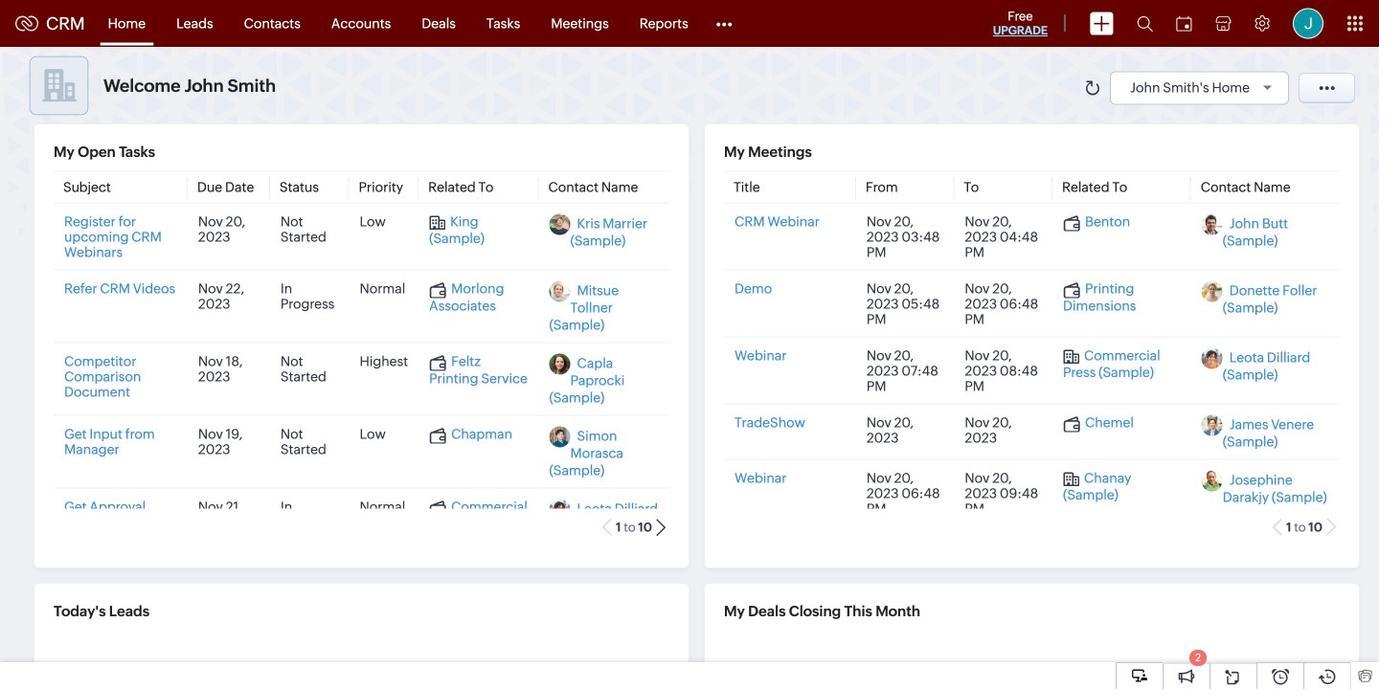Task type: describe. For each thing, give the bounding box(es) containing it.
search element
[[1126, 0, 1165, 47]]

create menu image
[[1090, 12, 1114, 35]]

calendar image
[[1176, 16, 1193, 31]]

profile image
[[1293, 8, 1324, 39]]



Task type: vqa. For each thing, say whether or not it's contained in the screenshot.
12
no



Task type: locate. For each thing, give the bounding box(es) containing it.
Other Modules field
[[704, 8, 745, 39]]

create menu element
[[1079, 0, 1126, 46]]

profile element
[[1282, 0, 1335, 46]]

logo image
[[15, 16, 38, 31]]

search image
[[1137, 15, 1153, 32]]



